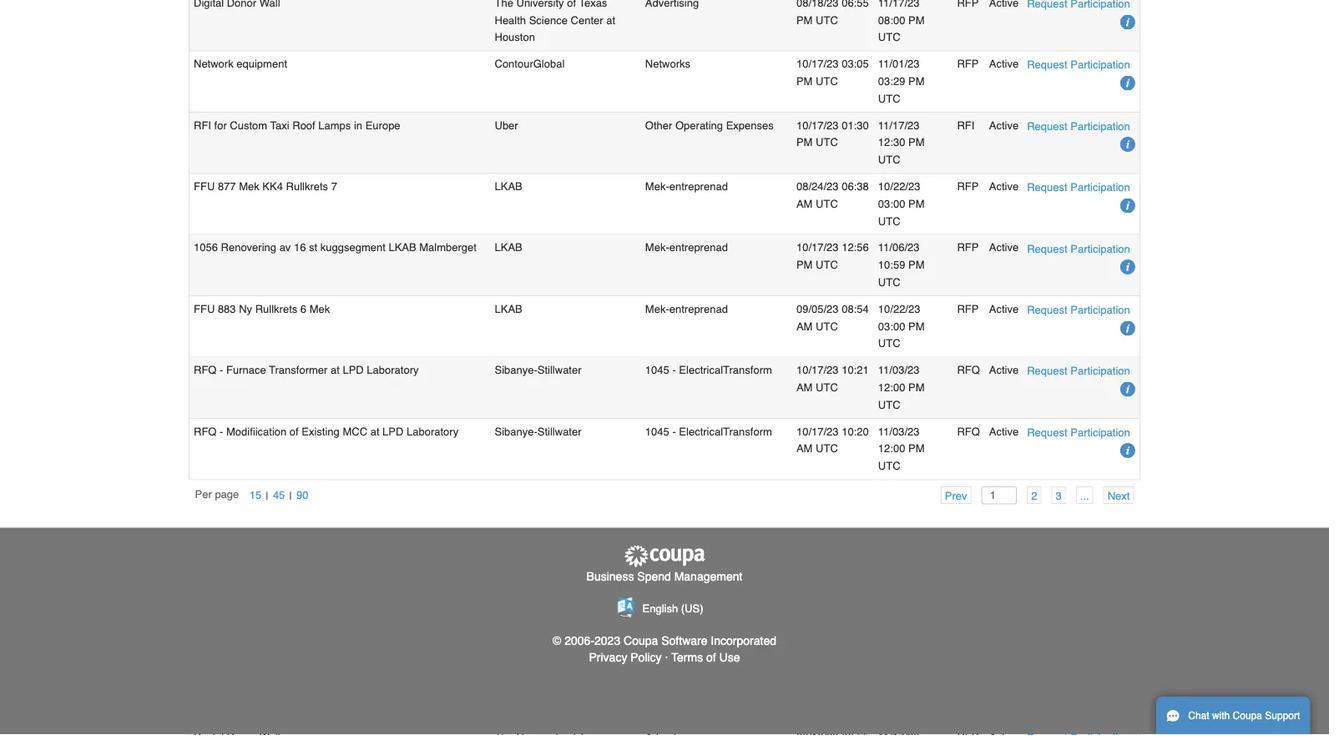 Task type: locate. For each thing, give the bounding box(es) containing it.
participation for 01:30
[[1071, 120, 1130, 133]]

03:00 up 11/06/23
[[878, 198, 905, 210]]

7 participation from the top
[[1071, 427, 1130, 439]]

03:00 right '09/05/23 08:54 am utc'
[[878, 320, 905, 333]]

policy
[[631, 651, 662, 664]]

3 participation from the top
[[1071, 181, 1130, 194]]

3
[[1056, 490, 1062, 503]]

rfp
[[957, 58, 979, 71], [957, 181, 979, 193], [957, 242, 979, 254], [957, 303, 979, 316]]

3 request participation from the top
[[1027, 181, 1130, 194]]

0 horizontal spatial rfi
[[194, 119, 211, 132]]

6 request participation button from the top
[[1027, 363, 1130, 380]]

am inside '08/24/23 06:38 am utc'
[[796, 198, 813, 210]]

1 vertical spatial ffu
[[194, 303, 215, 316]]

utc
[[816, 14, 838, 27], [878, 31, 900, 44], [816, 75, 838, 88], [878, 93, 900, 105], [816, 137, 838, 149], [878, 154, 900, 167], [816, 198, 838, 210], [878, 215, 900, 228], [816, 259, 838, 272], [878, 277, 900, 289], [816, 320, 838, 333], [878, 338, 900, 350], [816, 382, 838, 394], [878, 399, 900, 412], [816, 443, 838, 456], [878, 460, 900, 473]]

laboratory
[[367, 364, 419, 377], [407, 426, 459, 438]]

mek-entreprenad for 10/17/23 12:56 pm utc
[[645, 242, 728, 254]]

1 vertical spatial mek-
[[645, 242, 669, 254]]

1 vertical spatial 10/22/23
[[878, 303, 920, 316]]

0 vertical spatial sibanye-stillwater
[[495, 364, 582, 377]]

am down 10/17/23 10:21 am utc
[[796, 443, 813, 456]]

1 1045 from the top
[[645, 364, 669, 377]]

4 participation from the top
[[1071, 243, 1130, 255]]

1 03:00 from the top
[[878, 198, 905, 210]]

0 vertical spatial ffu
[[194, 181, 215, 193]]

electricaltransform
[[679, 364, 772, 377], [679, 426, 772, 438]]

at right mcc
[[370, 426, 379, 438]]

2 electricaltransform from the top
[[679, 426, 772, 438]]

3 request participation button from the top
[[1027, 179, 1130, 197]]

coupa up policy
[[624, 634, 658, 648]]

ffu for ffu 883 ny rullkrets 6 mek
[[194, 303, 215, 316]]

request participation button for 01:30
[[1027, 118, 1130, 135]]

1 horizontal spatial lpd
[[382, 426, 404, 438]]

the
[[495, 0, 513, 9]]

2 horizontal spatial of
[[706, 651, 716, 664]]

| left 90
[[289, 490, 292, 502]]

1 vertical spatial 1045
[[645, 426, 669, 438]]

0 vertical spatial 11/03/23 12:00 pm utc
[[878, 364, 925, 412]]

10/17/23 left 03:05
[[796, 58, 839, 71]]

of left existing
[[290, 426, 299, 438]]

1 11/03/23 from the top
[[878, 364, 920, 377]]

09/05/23
[[796, 303, 839, 316]]

0 vertical spatial sibanye-
[[495, 364, 538, 377]]

1 11/17/23 from the top
[[878, 0, 920, 9]]

(us)
[[681, 603, 703, 615]]

1 electricaltransform from the top
[[679, 364, 772, 377]]

business
[[587, 570, 634, 584]]

active for 10/17/23 03:05 pm utc
[[989, 58, 1019, 71]]

of inside the university of texas health science center at houston
[[567, 0, 576, 9]]

request
[[1027, 59, 1068, 71], [1027, 120, 1068, 133], [1027, 181, 1068, 194], [1027, 243, 1068, 255], [1027, 304, 1068, 317], [1027, 365, 1068, 378], [1027, 427, 1068, 439]]

english
[[642, 603, 678, 615]]

lkab
[[495, 181, 522, 193], [389, 242, 416, 254], [495, 242, 522, 254], [495, 303, 522, 316]]

sibanye-stillwater for rfq - furnace transformer at lpd laboratory
[[495, 364, 582, 377]]

2 active from the top
[[989, 119, 1019, 132]]

11/03/23 for 10:20
[[878, 426, 920, 438]]

1 10/22/23 03:00 pm utc from the top
[[878, 181, 925, 228]]

roof
[[292, 119, 315, 132]]

coupa
[[624, 634, 658, 648], [1233, 710, 1262, 722]]

11/06/23
[[878, 242, 920, 254]]

1 vertical spatial 10/22/23 03:00 pm utc
[[878, 303, 925, 350]]

0 vertical spatial of
[[567, 0, 576, 9]]

mek-entreprenad for 09/05/23 08:54 am utc
[[645, 303, 728, 316]]

09/05/23 08:54 am utc
[[796, 303, 869, 333]]

mek-entreprenad for 08/24/23 06:38 am utc
[[645, 181, 728, 193]]

10/22/23 down 11/17/23 12:30 pm utc
[[878, 181, 920, 193]]

4 10/17/23 from the top
[[796, 364, 839, 377]]

1 vertical spatial mek-entreprenad
[[645, 242, 728, 254]]

11/03/23 right 10:21 on the right
[[878, 364, 920, 377]]

10/17/23 inside "10/17/23 10:20 am utc"
[[796, 426, 839, 438]]

1 request participation button from the top
[[1027, 56, 1130, 74]]

1 vertical spatial 12:00
[[878, 443, 905, 456]]

0 vertical spatial coupa
[[624, 634, 658, 648]]

0 vertical spatial 12:00
[[878, 382, 905, 394]]

terms of use link
[[671, 651, 740, 664]]

rfi right 11/17/23 12:30 pm utc
[[957, 119, 975, 132]]

am for 10/17/23 10:21 am utc
[[796, 382, 813, 394]]

3 active from the top
[[989, 181, 1019, 193]]

pm inside 08/18/23 06:55 pm utc
[[796, 14, 813, 27]]

1 rfi from the left
[[194, 119, 211, 132]]

11/17/23 up 12:30
[[878, 119, 920, 132]]

english (us)
[[642, 603, 703, 615]]

0 vertical spatial 10/22/23 03:00 pm utc
[[878, 181, 925, 228]]

12:56
[[842, 242, 869, 254]]

navigation
[[195, 487, 313, 505], [931, 487, 1134, 505]]

1 horizontal spatial of
[[567, 0, 576, 9]]

11/03/23 12:00 pm utc right 10:20
[[878, 426, 925, 473]]

1 vertical spatial 11/03/23 12:00 pm utc
[[878, 426, 925, 473]]

am down 09/05/23
[[796, 320, 813, 333]]

utc inside 11/01/23 03:29 pm utc
[[878, 93, 900, 105]]

... button
[[1076, 487, 1093, 505]]

electricaltransform for 10/17/23 10:20 am utc
[[679, 426, 772, 438]]

3 entreprenad from the top
[[669, 303, 728, 316]]

of left use
[[706, 651, 716, 664]]

11/03/23 right 10:20
[[878, 426, 920, 438]]

1 sibanye-stillwater from the top
[[495, 364, 582, 377]]

am down the "08/24/23" on the top right of page
[[796, 198, 813, 210]]

0 vertical spatial 1045 - electricaltransform
[[645, 364, 772, 377]]

entreprenad for 10/17/23
[[669, 242, 728, 254]]

rfp for 10/17/23 03:05 pm utc
[[957, 58, 979, 71]]

1 horizontal spatial rfi
[[957, 119, 975, 132]]

1 horizontal spatial |
[[289, 490, 292, 502]]

mek-entreprenad
[[645, 181, 728, 193], [645, 242, 728, 254], [645, 303, 728, 316]]

lpd right transformer
[[343, 364, 364, 377]]

03:00 for 08/24/23 06:38 am utc
[[878, 198, 905, 210]]

software
[[661, 634, 708, 648]]

participation for 06:38
[[1071, 181, 1130, 194]]

01:30
[[842, 119, 869, 132]]

4 am from the top
[[796, 443, 813, 456]]

7 request participation from the top
[[1027, 427, 1130, 439]]

rfp for 10/17/23 12:56 pm utc
[[957, 242, 979, 254]]

2 vertical spatial mek-
[[645, 303, 669, 316]]

ffu for ffu 877 mek kk4 rullkrets 7
[[194, 181, 215, 193]]

3 10/17/23 from the top
[[796, 242, 839, 254]]

11/03/23 12:00 pm utc right 10:21 on the right
[[878, 364, 925, 412]]

1 rfp from the top
[[957, 58, 979, 71]]

2 request participation from the top
[[1027, 120, 1130, 133]]

10/22/23 for 08:54
[[878, 303, 920, 316]]

6 request participation from the top
[[1027, 365, 1130, 378]]

45 button
[[269, 487, 289, 505]]

2 10/22/23 03:00 pm utc from the top
[[878, 303, 925, 350]]

10/17/23 inside 10/17/23 10:21 am utc
[[796, 364, 839, 377]]

12:00 right "10/17/23 10:20 am utc"
[[878, 443, 905, 456]]

1 horizontal spatial at
[[370, 426, 379, 438]]

1 request participation from the top
[[1027, 59, 1130, 71]]

request participation button
[[1027, 56, 1130, 74], [1027, 118, 1130, 135], [1027, 179, 1130, 197], [1027, 240, 1130, 258], [1027, 302, 1130, 319], [1027, 363, 1130, 380], [1027, 424, 1130, 442]]

kk4
[[262, 181, 283, 193]]

10/22/23 03:00 pm utc up 11/06/23
[[878, 181, 925, 228]]

1 participation from the top
[[1071, 59, 1130, 71]]

2 am from the top
[[796, 320, 813, 333]]

2 sibanye-stillwater from the top
[[495, 426, 582, 438]]

0 horizontal spatial coupa
[[624, 634, 658, 648]]

sibanye- for rfq - furnace transformer at lpd laboratory
[[495, 364, 538, 377]]

7 request from the top
[[1027, 427, 1068, 439]]

0 horizontal spatial at
[[331, 364, 340, 377]]

0 vertical spatial 11/03/23
[[878, 364, 920, 377]]

coupa supplier portal image
[[623, 545, 706, 569]]

1 horizontal spatial navigation
[[931, 487, 1134, 505]]

2 10/22/23 from the top
[[878, 303, 920, 316]]

4 request participation button from the top
[[1027, 240, 1130, 258]]

am up "10/17/23 10:20 am utc"
[[796, 382, 813, 394]]

1 horizontal spatial coupa
[[1233, 710, 1262, 722]]

2 sibanye- from the top
[[495, 426, 538, 438]]

1 12:00 from the top
[[878, 382, 905, 394]]

1 active from the top
[[989, 58, 1019, 71]]

participation
[[1071, 59, 1130, 71], [1071, 120, 1130, 133], [1071, 181, 1130, 194], [1071, 243, 1130, 255], [1071, 304, 1130, 317], [1071, 365, 1130, 378], [1071, 427, 1130, 439]]

1 1045 - electricaltransform from the top
[[645, 364, 772, 377]]

utc inside "10/17/23 10:20 am utc"
[[816, 443, 838, 456]]

management
[[674, 570, 743, 584]]

2 mek-entreprenad from the top
[[645, 242, 728, 254]]

0 horizontal spatial lpd
[[343, 364, 364, 377]]

10/17/23 inside 10/17/23 12:56 pm utc
[[796, 242, 839, 254]]

ffu left 877
[[194, 181, 215, 193]]

2 stillwater from the top
[[538, 426, 582, 438]]

rullkrets left 7
[[286, 181, 328, 193]]

5 active from the top
[[989, 303, 1019, 316]]

08/18/23 06:55 pm utc
[[796, 0, 869, 27]]

© 2006-2023 coupa software incorporated
[[553, 634, 776, 648]]

1 vertical spatial entreprenad
[[669, 242, 728, 254]]

stillwater
[[538, 364, 582, 377], [538, 426, 582, 438]]

12:00 right 10/17/23 10:21 am utc
[[878, 382, 905, 394]]

16
[[294, 242, 306, 254]]

chat
[[1188, 710, 1209, 722]]

10/17/23 inside 10/17/23 03:05 pm utc
[[796, 58, 839, 71]]

pm inside 11/06/23 10:59 pm utc
[[908, 259, 925, 272]]

utc inside 10/17/23 01:30 pm utc
[[816, 137, 838, 149]]

1 stillwater from the top
[[538, 364, 582, 377]]

2 10/17/23 from the top
[[796, 119, 839, 132]]

2 rfi from the left
[[957, 119, 975, 132]]

1 sibanye- from the top
[[495, 364, 538, 377]]

participation for 10:21
[[1071, 365, 1130, 378]]

1045 for 10/17/23 10:20 am utc
[[645, 426, 669, 438]]

mek-
[[645, 181, 669, 193], [645, 242, 669, 254], [645, 303, 669, 316]]

5 10/17/23 from the top
[[796, 426, 839, 438]]

1 vertical spatial stillwater
[[538, 426, 582, 438]]

10/17/23 left 01:30
[[796, 119, 839, 132]]

request participation for 01:30
[[1027, 120, 1130, 133]]

1 10/17/23 from the top
[[796, 58, 839, 71]]

texas
[[579, 0, 607, 9]]

10/17/23 left 12:56 at right
[[796, 242, 839, 254]]

transformer
[[269, 364, 328, 377]]

10/17/23 inside 10/17/23 01:30 pm utc
[[796, 119, 839, 132]]

support
[[1265, 710, 1300, 722]]

ffu 883 ny rullkrets 6 mek
[[194, 303, 330, 316]]

lkab for kuggsegment
[[495, 242, 522, 254]]

1 mek- from the top
[[645, 181, 669, 193]]

0 vertical spatial electricaltransform
[[679, 364, 772, 377]]

participation for 12:56
[[1071, 243, 1130, 255]]

2 request from the top
[[1027, 120, 1068, 133]]

0 vertical spatial rullkrets
[[286, 181, 328, 193]]

request participation button for 12:56
[[1027, 240, 1130, 258]]

custom
[[230, 119, 267, 132]]

request participation for 10:21
[[1027, 365, 1130, 378]]

2 11/03/23 12:00 pm utc from the top
[[878, 426, 925, 473]]

2 mek- from the top
[[645, 242, 669, 254]]

0 horizontal spatial navigation
[[195, 487, 313, 505]]

11/17/23 inside 11/17/23 08:00 pm utc
[[878, 0, 920, 9]]

Jump to page number field
[[982, 487, 1017, 505]]

6 participation from the top
[[1071, 365, 1130, 378]]

2 request participation button from the top
[[1027, 118, 1130, 135]]

10:21
[[842, 364, 869, 377]]

5 request participation button from the top
[[1027, 302, 1130, 319]]

laboratory up mcc
[[367, 364, 419, 377]]

3 mek-entreprenad from the top
[[645, 303, 728, 316]]

request for 10:21
[[1027, 365, 1068, 378]]

terms of use
[[671, 651, 740, 664]]

1045
[[645, 364, 669, 377], [645, 426, 669, 438]]

4 request from the top
[[1027, 243, 1068, 255]]

1045 - electricaltransform
[[645, 364, 772, 377], [645, 426, 772, 438]]

1 vertical spatial sibanye-
[[495, 426, 538, 438]]

am
[[796, 198, 813, 210], [796, 320, 813, 333], [796, 382, 813, 394], [796, 443, 813, 456]]

utc inside 10/17/23 10:21 am utc
[[816, 382, 838, 394]]

11/03/23 for 10:21
[[878, 364, 920, 377]]

1045 - electricaltransform for 10/17/23 10:21 am utc
[[645, 364, 772, 377]]

rfi for custom taxi roof lamps in europe
[[194, 119, 400, 132]]

2 03:00 from the top
[[878, 320, 905, 333]]

10/17/23 for 10/17/23 03:05 pm utc
[[796, 58, 839, 71]]

am inside '09/05/23 08:54 am utc'
[[796, 320, 813, 333]]

lkab for 7
[[495, 181, 522, 193]]

0 vertical spatial mek-
[[645, 181, 669, 193]]

1 vertical spatial 11/17/23
[[878, 119, 920, 132]]

utc inside '08/24/23 06:38 am utc'
[[816, 198, 838, 210]]

ffu left 883
[[194, 303, 215, 316]]

1 vertical spatial coupa
[[1233, 710, 1262, 722]]

5 request participation from the top
[[1027, 304, 1130, 317]]

0 horizontal spatial |
[[266, 490, 269, 502]]

2 1045 - electricaltransform from the top
[[645, 426, 772, 438]]

2 vertical spatial mek-entreprenad
[[645, 303, 728, 316]]

2 11/17/23 from the top
[[878, 119, 920, 132]]

at down texas
[[606, 14, 615, 27]]

sibanye-stillwater for rfq - modifiication of existing mcc at lpd laboratory
[[495, 426, 582, 438]]

11/17/23 up 08:00
[[878, 0, 920, 9]]

2 navigation from the left
[[931, 487, 1134, 505]]

coupa right with
[[1233, 710, 1262, 722]]

request participation for 10:20
[[1027, 427, 1130, 439]]

0 vertical spatial 03:00
[[878, 198, 905, 210]]

2 vertical spatial entreprenad
[[669, 303, 728, 316]]

0 vertical spatial lpd
[[343, 364, 364, 377]]

2 1045 from the top
[[645, 426, 669, 438]]

rfp for 09/05/23 08:54 am utc
[[957, 303, 979, 316]]

5 participation from the top
[[1071, 304, 1130, 317]]

request participation for 06:38
[[1027, 181, 1130, 194]]

2 participation from the top
[[1071, 120, 1130, 133]]

10/17/23 left 10:20
[[796, 426, 839, 438]]

1 vertical spatial 03:00
[[878, 320, 905, 333]]

am inside 10/17/23 10:21 am utc
[[796, 382, 813, 394]]

10/17/23 left 10:21 on the right
[[796, 364, 839, 377]]

1 11/03/23 12:00 pm utc from the top
[[878, 364, 925, 412]]

of left texas
[[567, 0, 576, 9]]

12:30
[[878, 137, 905, 149]]

10/22/23 down 11/06/23 10:59 pm utc
[[878, 303, 920, 316]]

0 horizontal spatial mek
[[239, 181, 259, 193]]

1 entreprenad from the top
[[669, 181, 728, 193]]

2 entreprenad from the top
[[669, 242, 728, 254]]

2 rfp from the top
[[957, 181, 979, 193]]

2 11/03/23 from the top
[[878, 426, 920, 438]]

1 10/22/23 from the top
[[878, 181, 920, 193]]

2 ffu from the top
[[194, 303, 215, 316]]

pm inside 11/17/23 08:00 pm utc
[[908, 14, 925, 27]]

1 am from the top
[[796, 198, 813, 210]]

uber
[[495, 119, 518, 132]]

request for 03:05
[[1027, 59, 1068, 71]]

3 mek- from the top
[[645, 303, 669, 316]]

7 request participation button from the top
[[1027, 424, 1130, 442]]

5 request from the top
[[1027, 304, 1068, 317]]

10/17/23 for 10/17/23 10:21 am utc
[[796, 364, 839, 377]]

mek right 877
[[239, 181, 259, 193]]

1 request from the top
[[1027, 59, 1068, 71]]

3 rfp from the top
[[957, 242, 979, 254]]

rfq
[[194, 364, 217, 377], [957, 364, 980, 377], [194, 426, 217, 438], [957, 426, 980, 438]]

4 request participation from the top
[[1027, 243, 1130, 255]]

2 12:00 from the top
[[878, 443, 905, 456]]

1 navigation from the left
[[195, 487, 313, 505]]

houston
[[495, 31, 535, 44]]

2023
[[594, 634, 620, 648]]

1 vertical spatial 11/03/23
[[878, 426, 920, 438]]

1 vertical spatial sibanye-stillwater
[[495, 426, 582, 438]]

entreprenad for 08/24/23
[[669, 181, 728, 193]]

1 ffu from the top
[[194, 181, 215, 193]]

stillwater for rfq - furnace transformer at lpd laboratory
[[538, 364, 582, 377]]

11/01/23
[[878, 58, 920, 71]]

0 vertical spatial 10/22/23
[[878, 181, 920, 193]]

1 vertical spatial at
[[331, 364, 340, 377]]

0 vertical spatial entreprenad
[[669, 181, 728, 193]]

rullkrets
[[286, 181, 328, 193], [255, 303, 297, 316]]

request participation for 03:05
[[1027, 59, 1130, 71]]

06:55
[[842, 0, 869, 9]]

0 vertical spatial stillwater
[[538, 364, 582, 377]]

4 active from the top
[[989, 242, 1019, 254]]

0 vertical spatial mek-entreprenad
[[645, 181, 728, 193]]

10/17/23 for 10/17/23 10:20 am utc
[[796, 426, 839, 438]]

0 horizontal spatial of
[[290, 426, 299, 438]]

1 mek-entreprenad from the top
[[645, 181, 728, 193]]

0 vertical spatial 11/17/23
[[878, 0, 920, 9]]

11/17/23 inside 11/17/23 12:30 pm utc
[[878, 119, 920, 132]]

request for 06:38
[[1027, 181, 1068, 194]]

10/22/23 03:00 pm utc right the 08:54
[[878, 303, 925, 350]]

rfi left for
[[194, 119, 211, 132]]

4 rfp from the top
[[957, 303, 979, 316]]

request participation
[[1027, 59, 1130, 71], [1027, 120, 1130, 133], [1027, 181, 1130, 194], [1027, 243, 1130, 255], [1027, 304, 1130, 317], [1027, 365, 1130, 378], [1027, 427, 1130, 439]]

3 am from the top
[[796, 382, 813, 394]]

3 request from the top
[[1027, 181, 1068, 194]]

mek right '6' on the left
[[309, 303, 330, 316]]

2 horizontal spatial at
[[606, 14, 615, 27]]

mek
[[239, 181, 259, 193], [309, 303, 330, 316]]

1 horizontal spatial mek
[[309, 303, 330, 316]]

rullkrets left '6' on the left
[[255, 303, 297, 316]]

active for 10/17/23 01:30 pm utc
[[989, 119, 1019, 132]]

1 vertical spatial of
[[290, 426, 299, 438]]

0 vertical spatial 1045
[[645, 364, 669, 377]]

10/17/23 01:30 pm utc
[[796, 119, 869, 149]]

1 vertical spatial electricaltransform
[[679, 426, 772, 438]]

0 vertical spatial at
[[606, 14, 615, 27]]

1 vertical spatial 1045 - electricaltransform
[[645, 426, 772, 438]]

7 active from the top
[[989, 426, 1019, 438]]

1 vertical spatial lpd
[[382, 426, 404, 438]]

other operating expenses
[[645, 119, 774, 132]]

6 active from the top
[[989, 364, 1019, 377]]

request for 08:54
[[1027, 304, 1068, 317]]

am inside "10/17/23 10:20 am utc"
[[796, 443, 813, 456]]

6 request from the top
[[1027, 365, 1068, 378]]

11/03/23
[[878, 364, 920, 377], [878, 426, 920, 438]]

lpd right mcc
[[382, 426, 404, 438]]

utc inside 11/17/23 08:00 pm utc
[[878, 31, 900, 44]]

laboratory right mcc
[[407, 426, 459, 438]]

at right transformer
[[331, 364, 340, 377]]

entreprenad for 09/05/23
[[669, 303, 728, 316]]

03:00 for 09/05/23 08:54 am utc
[[878, 320, 905, 333]]

contourglobal
[[495, 58, 565, 71]]

coupa inside button
[[1233, 710, 1262, 722]]

| right 15
[[266, 490, 269, 502]]

university
[[516, 0, 564, 9]]



Task type: vqa. For each thing, say whether or not it's contained in the screenshot.


Task type: describe. For each thing, give the bounding box(es) containing it.
chat with coupa support button
[[1156, 697, 1310, 736]]

navigation containing per page
[[195, 487, 313, 505]]

request participation button for 03:05
[[1027, 56, 1130, 74]]

883
[[218, 303, 236, 316]]

existing
[[302, 426, 340, 438]]

with
[[1212, 710, 1230, 722]]

08/24/23
[[796, 181, 839, 193]]

network equipment
[[194, 58, 287, 71]]

active for 10/17/23 12:56 pm utc
[[989, 242, 1019, 254]]

utc inside 11/06/23 10:59 pm utc
[[878, 277, 900, 289]]

in
[[354, 119, 362, 132]]

1 vertical spatial rullkrets
[[255, 303, 297, 316]]

request participation for 12:56
[[1027, 243, 1130, 255]]

privacy
[[589, 651, 627, 664]]

active for 10/17/23 10:20 am utc
[[989, 426, 1019, 438]]

st
[[309, 242, 317, 254]]

furnace
[[226, 364, 266, 377]]

utc inside '09/05/23 08:54 am utc'
[[816, 320, 838, 333]]

pm inside 10/17/23 03:05 pm utc
[[796, 75, 813, 88]]

12:00 for 10/17/23 10:21 am utc
[[878, 382, 905, 394]]

request for 01:30
[[1027, 120, 1068, 133]]

rfi for rfi
[[957, 119, 975, 132]]

privacy policy link
[[589, 651, 662, 664]]

request participation for 08:54
[[1027, 304, 1130, 317]]

participation for 08:54
[[1071, 304, 1130, 317]]

active for 08/24/23 06:38 am utc
[[989, 181, 1019, 193]]

participation for 10:20
[[1071, 427, 1130, 439]]

next button
[[1104, 487, 1134, 505]]

0 vertical spatial mek
[[239, 181, 259, 193]]

network
[[194, 58, 234, 71]]

10/17/23 for 10/17/23 12:56 pm utc
[[796, 242, 839, 254]]

2 | from the left
[[289, 490, 292, 502]]

prev button
[[941, 487, 971, 505]]

10/17/23 for 10/17/23 01:30 pm utc
[[796, 119, 839, 132]]

rfi for rfi for custom taxi roof lamps in europe
[[194, 119, 211, 132]]

1 vertical spatial mek
[[309, 303, 330, 316]]

kuggsegment
[[320, 242, 386, 254]]

networks
[[645, 58, 690, 71]]

europe
[[365, 119, 400, 132]]

11/01/23 03:29 pm utc
[[878, 58, 925, 105]]

mek- for 10/17/23
[[645, 242, 669, 254]]

lamps
[[318, 119, 351, 132]]

am for 08/24/23 06:38 am utc
[[796, 198, 813, 210]]

0 vertical spatial laboratory
[[367, 364, 419, 377]]

08/18/23
[[796, 0, 839, 9]]

ny
[[239, 303, 252, 316]]

06:38
[[842, 181, 869, 193]]

1056 renovering av 16 st kuggsegment lkab malmberget
[[194, 242, 477, 254]]

08:54
[[842, 303, 869, 316]]

2 vertical spatial at
[[370, 426, 379, 438]]

©
[[553, 634, 561, 648]]

sibanye- for rfq - modifiication of existing mcc at lpd laboratory
[[495, 426, 538, 438]]

renovering
[[221, 242, 276, 254]]

for
[[214, 119, 227, 132]]

spend
[[637, 570, 671, 584]]

11/03/23 12:00 pm utc for 10/17/23 10:20 am utc
[[878, 426, 925, 473]]

expenses
[[726, 119, 774, 132]]

1 | from the left
[[266, 490, 269, 502]]

am for 10/17/23 10:20 am utc
[[796, 443, 813, 456]]

12:00 for 10/17/23 10:20 am utc
[[878, 443, 905, 456]]

11/17/23 for 08:00
[[878, 0, 920, 9]]

active for 09/05/23 08:54 am utc
[[989, 303, 1019, 316]]

electricaltransform for 10/17/23 10:21 am utc
[[679, 364, 772, 377]]

utc inside 11/17/23 12:30 pm utc
[[878, 154, 900, 167]]

1056
[[194, 242, 218, 254]]

business spend management
[[587, 570, 743, 584]]

7
[[331, 181, 337, 193]]

active for 10/17/23 10:21 am utc
[[989, 364, 1019, 377]]

6
[[300, 303, 306, 316]]

request for 12:56
[[1027, 243, 1068, 255]]

other
[[645, 119, 672, 132]]

2
[[1031, 490, 1037, 503]]

per page
[[195, 488, 239, 501]]

request participation button for 06:38
[[1027, 179, 1130, 197]]

stillwater for rfq - modifiication of existing mcc at lpd laboratory
[[538, 426, 582, 438]]

mek- for 08/24/23
[[645, 181, 669, 193]]

10/22/23 03:00 pm utc for 08/24/23 06:38 am utc
[[878, 181, 925, 228]]

10:59
[[878, 259, 905, 272]]

request participation button for 10:21
[[1027, 363, 1130, 380]]

pm inside 11/17/23 12:30 pm utc
[[908, 137, 925, 149]]

pm inside 10/17/23 01:30 pm utc
[[796, 137, 813, 149]]

navigation containing prev
[[931, 487, 1134, 505]]

11/17/23 for 12:30
[[878, 119, 920, 132]]

request participation button for 08:54
[[1027, 302, 1130, 319]]

15 | 45 | 90
[[249, 489, 309, 502]]

pm inside 11/01/23 03:29 pm utc
[[908, 75, 925, 88]]

utc inside 10/17/23 03:05 pm utc
[[816, 75, 838, 88]]

10/17/23 10:21 am utc
[[796, 364, 869, 394]]

modifiication
[[226, 426, 287, 438]]

10:20
[[842, 426, 869, 438]]

10/17/23 12:56 pm utc
[[796, 242, 869, 272]]

1045 for 10/17/23 10:21 am utc
[[645, 364, 669, 377]]

mcc
[[343, 426, 367, 438]]

mek- for 09/05/23
[[645, 303, 669, 316]]

incorporated
[[711, 634, 776, 648]]

10/22/23 03:00 pm utc for 09/05/23 08:54 am utc
[[878, 303, 925, 350]]

av
[[279, 242, 291, 254]]

11/17/23 08:00 pm utc
[[878, 0, 925, 44]]

equipment
[[237, 58, 287, 71]]

next
[[1108, 490, 1130, 503]]

request participation button for 10:20
[[1027, 424, 1130, 442]]

...
[[1080, 490, 1089, 503]]

11/03/23 12:00 pm utc for 10/17/23 10:21 am utc
[[878, 364, 925, 412]]

pm inside 10/17/23 12:56 pm utc
[[796, 259, 813, 272]]

use
[[719, 651, 740, 664]]

03:05
[[842, 58, 869, 71]]

11/17/23 12:30 pm utc
[[878, 119, 925, 167]]

at inside the university of texas health science center at houston
[[606, 14, 615, 27]]

1045 - electricaltransform for 10/17/23 10:20 am utc
[[645, 426, 772, 438]]

prev
[[945, 490, 967, 503]]

operating
[[675, 119, 723, 132]]

90
[[296, 489, 309, 502]]

2006-
[[565, 634, 594, 648]]

per
[[195, 488, 212, 501]]

center
[[571, 14, 603, 27]]

participation for 03:05
[[1071, 59, 1130, 71]]

877
[[218, 181, 236, 193]]

terms
[[671, 651, 703, 664]]

3 button
[[1052, 487, 1066, 505]]

am for 09/05/23 08:54 am utc
[[796, 320, 813, 333]]

chat with coupa support
[[1188, 710, 1300, 722]]

10/22/23 for 06:38
[[878, 181, 920, 193]]

utc inside 10/17/23 12:56 pm utc
[[816, 259, 838, 272]]

2 vertical spatial of
[[706, 651, 716, 664]]

11/06/23 10:59 pm utc
[[878, 242, 925, 289]]

10/17/23 03:05 pm utc
[[796, 58, 869, 88]]

1 vertical spatial laboratory
[[407, 426, 459, 438]]

page
[[215, 488, 239, 501]]

08/24/23 06:38 am utc
[[796, 181, 869, 210]]

10/17/23 10:20 am utc
[[796, 426, 869, 456]]

rfq - furnace transformer at lpd laboratory
[[194, 364, 419, 377]]

90 button
[[292, 487, 313, 505]]

2 button
[[1027, 487, 1041, 505]]

request for 10:20
[[1027, 427, 1068, 439]]

utc inside 08/18/23 06:55 pm utc
[[816, 14, 838, 27]]

rfp for 08/24/23 06:38 am utc
[[957, 181, 979, 193]]

lkab for mek
[[495, 303, 522, 316]]

taxi
[[270, 119, 289, 132]]



